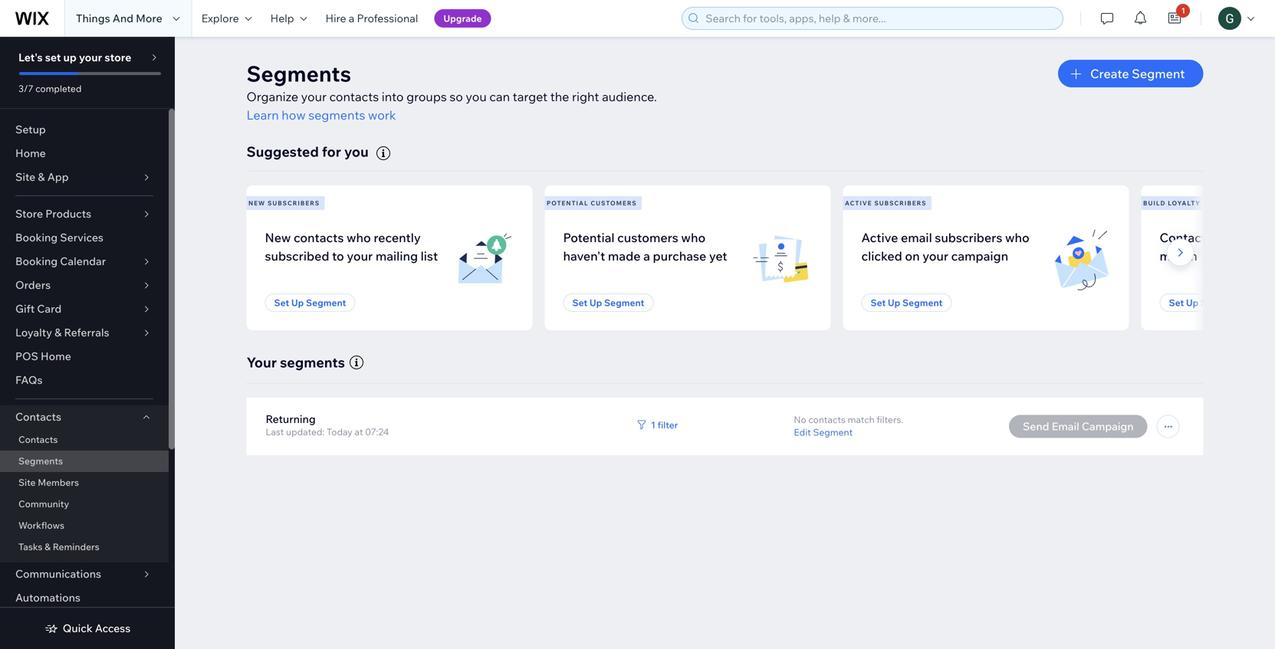 Task type: describe. For each thing, give the bounding box(es) containing it.
active for active email subscribers who clicked on your campaign
[[862, 230, 899, 245]]

segments organize your contacts into groups so you can target the right audience. learn how segments work
[[247, 60, 657, 123]]

automations link
[[0, 587, 169, 611]]

contacts for contacts dropdown button
[[15, 410, 61, 424]]

access
[[95, 622, 131, 636]]

returning last updated: today at 07:24
[[266, 413, 389, 438]]

suggested for you
[[247, 143, 369, 160]]

setup link
[[0, 118, 169, 142]]

hire
[[326, 12, 346, 25]]

upgrade
[[444, 13, 482, 24]]

subscribers for contacts
[[268, 199, 320, 207]]

07:24
[[365, 426, 389, 438]]

segment for "set up segment" button corresponding to made
[[605, 297, 645, 309]]

pos home link
[[0, 345, 169, 369]]

can
[[490, 89, 510, 104]]

so
[[450, 89, 463, 104]]

1 button
[[1159, 0, 1192, 37]]

your segments
[[247, 354, 345, 371]]

your inside active email subscribers who clicked on your campaign
[[923, 248, 949, 264]]

your inside segments organize your contacts into groups so you can target the right audience. learn how segments work
[[301, 89, 327, 104]]

who inside active email subscribers who clicked on your campaign
[[1006, 230, 1030, 245]]

booking calendar button
[[0, 250, 169, 274]]

workflows link
[[0, 516, 169, 537]]

segment for 1st "set up segment" button from right
[[1201, 297, 1242, 309]]

set up segment for subscribed
[[274, 297, 346, 309]]

reminders
[[53, 542, 100, 553]]

3/7
[[18, 83, 33, 94]]

create
[[1091, 66, 1130, 81]]

store products
[[15, 207, 91, 221]]

& for site
[[38, 170, 45, 184]]

haven't
[[564, 248, 606, 264]]

set for potential customers who haven't made a purchase yet
[[573, 297, 588, 309]]

and
[[113, 12, 134, 25]]

up for made
[[590, 297, 603, 309]]

new for new subscribers
[[249, 199, 266, 207]]

contacts for no
[[809, 414, 846, 426]]

faqs link
[[0, 369, 169, 393]]

store
[[15, 207, 43, 221]]

contacts button
[[0, 406, 169, 430]]

who for purchase
[[682, 230, 706, 245]]

updated:
[[286, 426, 325, 438]]

booking for booking services
[[15, 231, 58, 244]]

4 up from the left
[[1187, 297, 1199, 309]]

set up segment for made
[[573, 297, 645, 309]]

Search for tools, apps, help & more... field
[[701, 8, 1059, 29]]

0 vertical spatial loyalty
[[1169, 199, 1201, 207]]

hire a professional link
[[316, 0, 428, 37]]

right
[[572, 89, 600, 104]]

store products button
[[0, 203, 169, 226]]

orders button
[[0, 274, 169, 298]]

customers for potential customers who haven't made a purchase yet
[[618, 230, 679, 245]]

list
[[421, 248, 438, 264]]

home link
[[0, 142, 169, 166]]

1 filter
[[651, 420, 678, 431]]

site members
[[18, 477, 79, 489]]

explore
[[202, 12, 239, 25]]

potential customers who haven't made a purchase yet
[[564, 230, 728, 264]]

purchase
[[653, 248, 707, 264]]

workflows
[[18, 520, 64, 532]]

create segment button
[[1059, 60, 1204, 87]]

with
[[1216, 230, 1241, 245]]

3/7 completed
[[18, 83, 82, 94]]

create segment
[[1091, 66, 1186, 81]]

new for new contacts who recently subscribed to your mailing list
[[265, 230, 291, 245]]

products
[[45, 207, 91, 221]]

card
[[37, 302, 62, 316]]

subscribers inside active email subscribers who clicked on your campaign
[[935, 230, 1003, 245]]

contacts link
[[0, 430, 169, 451]]

yet
[[710, 248, 728, 264]]

audience.
[[602, 89, 657, 104]]

let's
[[18, 51, 43, 64]]

segment for clicked's "set up segment" button
[[903, 297, 943, 309]]

campaign
[[952, 248, 1009, 264]]

active subscribers
[[845, 199, 927, 207]]

set up segment button for subscribed
[[265, 294, 356, 312]]

segments inside segments organize your contacts into groups so you can target the right audience. learn how segments work
[[309, 107, 365, 123]]

to
[[332, 248, 344, 264]]

members
[[38, 477, 79, 489]]

suggested
[[247, 143, 319, 160]]

potential customers
[[547, 199, 637, 207]]

email
[[901, 230, 933, 245]]

recently
[[374, 230, 421, 245]]

match
[[848, 414, 875, 426]]

loyalty & referrals button
[[0, 321, 169, 345]]

potential for potential customers
[[547, 199, 589, 207]]

setup
[[15, 123, 46, 136]]

site members link
[[0, 473, 169, 494]]

up for clicked
[[888, 297, 901, 309]]

gift
[[15, 302, 35, 316]]

site for site members
[[18, 477, 36, 489]]

segment right create
[[1133, 66, 1186, 81]]

faqs
[[15, 374, 43, 387]]

services
[[60, 231, 103, 244]]

contacts for new
[[294, 230, 344, 245]]

let's set up your store
[[18, 51, 131, 64]]

site for site & app
[[15, 170, 35, 184]]

filters.
[[877, 414, 904, 426]]

& for tasks
[[45, 542, 51, 553]]

learn
[[247, 107, 279, 123]]

set up segment for clicked
[[871, 297, 943, 309]]

calendar
[[60, 255, 106, 268]]

segments link
[[0, 451, 169, 473]]

returning
[[266, 413, 316, 426]]

1 for 1 filter
[[651, 420, 656, 431]]

booking services link
[[0, 226, 169, 250]]

tasks
[[18, 542, 43, 553]]

pos home
[[15, 350, 71, 363]]

things
[[76, 12, 110, 25]]

groups
[[407, 89, 447, 104]]

communications button
[[0, 563, 169, 587]]

your
[[247, 354, 277, 371]]



Task type: vqa. For each thing, say whether or not it's contained in the screenshot.


Task type: locate. For each thing, give the bounding box(es) containing it.
contacts down build loyalty
[[1160, 230, 1213, 245]]

a left birth
[[1243, 230, 1250, 245]]

tasks & reminders
[[18, 542, 100, 553]]

1 horizontal spatial a
[[644, 248, 651, 264]]

1 vertical spatial customers
[[618, 230, 679, 245]]

segments inside segments organize your contacts into groups so you can target the right audience. learn how segments work
[[247, 60, 351, 87]]

set down contacts with a birth
[[1170, 297, 1185, 309]]

work
[[368, 107, 396, 123]]

segment inside no contacts match filters. edit segment
[[814, 427, 853, 438]]

list containing new contacts who recently subscribed to your mailing list
[[244, 186, 1276, 331]]

booking up the orders
[[15, 255, 58, 268]]

segment
[[1133, 66, 1186, 81], [306, 297, 346, 309], [605, 297, 645, 309], [903, 297, 943, 309], [1201, 297, 1242, 309], [814, 427, 853, 438]]

2 up from the left
[[590, 297, 603, 309]]

&
[[38, 170, 45, 184], [55, 326, 62, 339], [45, 542, 51, 553]]

contacts with a birth
[[1160, 230, 1276, 264]]

segment for subscribed "set up segment" button
[[306, 297, 346, 309]]

mailing
[[376, 248, 418, 264]]

things and more
[[76, 12, 162, 25]]

booking calendar
[[15, 255, 106, 268]]

subscribers up campaign
[[935, 230, 1003, 245]]

booking inside dropdown button
[[15, 255, 58, 268]]

1 horizontal spatial 1
[[1182, 6, 1186, 15]]

1 set up segment from the left
[[274, 297, 346, 309]]

contacts inside "contacts" link
[[18, 434, 58, 446]]

contacts down faqs
[[15, 410, 61, 424]]

your right to
[[347, 248, 373, 264]]

1 vertical spatial home
[[41, 350, 71, 363]]

1 vertical spatial segments
[[18, 456, 63, 467]]

3 who from the left
[[1006, 230, 1030, 245]]

your
[[79, 51, 102, 64], [301, 89, 327, 104], [347, 248, 373, 264], [923, 248, 949, 264]]

active for active subscribers
[[845, 199, 873, 207]]

2 set from the left
[[573, 297, 588, 309]]

up
[[291, 297, 304, 309], [590, 297, 603, 309], [888, 297, 901, 309], [1187, 297, 1199, 309]]

1 vertical spatial you
[[345, 143, 369, 160]]

store
[[105, 51, 131, 64]]

contacts inside new contacts who recently subscribed to your mailing list
[[294, 230, 344, 245]]

1 vertical spatial site
[[18, 477, 36, 489]]

new inside new contacts who recently subscribed to your mailing list
[[265, 230, 291, 245]]

0 horizontal spatial segments
[[18, 456, 63, 467]]

for
[[322, 143, 341, 160]]

customers up "made"
[[618, 230, 679, 245]]

0 vertical spatial 1
[[1182, 6, 1186, 15]]

edit
[[794, 427, 812, 438]]

active email subscribers who clicked on your campaign
[[862, 230, 1030, 264]]

3 up from the left
[[888, 297, 901, 309]]

gift card button
[[0, 298, 169, 321]]

segment right edit
[[814, 427, 853, 438]]

help
[[271, 12, 294, 25]]

list
[[244, 186, 1276, 331]]

2 horizontal spatial subscribers
[[935, 230, 1003, 245]]

a right hire
[[349, 12, 355, 25]]

customers inside potential customers who haven't made a purchase yet
[[618, 230, 679, 245]]

0 horizontal spatial subscribers
[[268, 199, 320, 207]]

set up segment button down "made"
[[564, 294, 654, 312]]

segments up site members
[[18, 456, 63, 467]]

segments right your
[[280, 354, 345, 371]]

new down suggested
[[249, 199, 266, 207]]

set for active email subscribers who clicked on your campaign
[[871, 297, 886, 309]]

2 vertical spatial a
[[644, 248, 651, 264]]

you right so
[[466, 89, 487, 104]]

1 vertical spatial active
[[862, 230, 899, 245]]

more
[[136, 12, 162, 25]]

build
[[1144, 199, 1167, 207]]

0 vertical spatial site
[[15, 170, 35, 184]]

clicked
[[862, 248, 903, 264]]

set up segment down subscribed on the left of the page
[[274, 297, 346, 309]]

completed
[[35, 83, 82, 94]]

& down card
[[55, 326, 62, 339]]

set down haven't at left top
[[573, 297, 588, 309]]

0 vertical spatial new
[[249, 199, 266, 207]]

3 set up segment from the left
[[871, 297, 943, 309]]

2 vertical spatial &
[[45, 542, 51, 553]]

on
[[906, 248, 920, 264]]

potential for potential customers who haven't made a purchase yet
[[564, 230, 615, 245]]

0 vertical spatial contacts
[[1160, 230, 1213, 245]]

0 vertical spatial customers
[[591, 199, 637, 207]]

who inside potential customers who haven't made a purchase yet
[[682, 230, 706, 245]]

1 vertical spatial segments
[[280, 354, 345, 371]]

home down loyalty & referrals at the bottom left of the page
[[41, 350, 71, 363]]

3 set up segment button from the left
[[862, 294, 952, 312]]

new contacts who recently subscribed to your mailing list
[[265, 230, 438, 264]]

0 vertical spatial active
[[845, 199, 873, 207]]

segments up the for
[[309, 107, 365, 123]]

1 vertical spatial a
[[1243, 230, 1250, 245]]

you right the for
[[345, 143, 369, 160]]

2 horizontal spatial who
[[1006, 230, 1030, 245]]

up down haven't at left top
[[590, 297, 603, 309]]

active inside active email subscribers who clicked on your campaign
[[862, 230, 899, 245]]

a inside potential customers who haven't made a purchase yet
[[644, 248, 651, 264]]

0 vertical spatial booking
[[15, 231, 58, 244]]

who up campaign
[[1006, 230, 1030, 245]]

contacts inside contacts with a birth
[[1160, 230, 1213, 245]]

contacts
[[1160, 230, 1213, 245], [15, 410, 61, 424], [18, 434, 58, 446]]

0 vertical spatial potential
[[547, 199, 589, 207]]

who for your
[[347, 230, 371, 245]]

1 horizontal spatial segments
[[247, 60, 351, 87]]

contacts up to
[[294, 230, 344, 245]]

0 vertical spatial home
[[15, 147, 46, 160]]

2 horizontal spatial a
[[1243, 230, 1250, 245]]

1 horizontal spatial loyalty
[[1169, 199, 1201, 207]]

a inside hire a professional link
[[349, 12, 355, 25]]

target
[[513, 89, 548, 104]]

1 vertical spatial &
[[55, 326, 62, 339]]

0 horizontal spatial 1
[[651, 420, 656, 431]]

0 vertical spatial a
[[349, 12, 355, 25]]

segments up organize
[[247, 60, 351, 87]]

a right "made"
[[644, 248, 651, 264]]

no contacts match filters. edit segment
[[794, 414, 904, 438]]

your inside new contacts who recently subscribed to your mailing list
[[347, 248, 373, 264]]

set up segment down the on
[[871, 297, 943, 309]]

booking
[[15, 231, 58, 244], [15, 255, 58, 268]]

0 horizontal spatial you
[[345, 143, 369, 160]]

loyalty inside dropdown button
[[15, 326, 52, 339]]

last
[[266, 426, 284, 438]]

segment down the on
[[903, 297, 943, 309]]

site & app button
[[0, 166, 169, 190]]

the
[[551, 89, 570, 104]]

loyalty
[[1169, 199, 1201, 207], [15, 326, 52, 339]]

site up community
[[18, 477, 36, 489]]

booking for booking calendar
[[15, 255, 58, 268]]

who left recently
[[347, 230, 371, 245]]

1 for 1
[[1182, 6, 1186, 15]]

1 filter button
[[635, 418, 678, 432]]

set up segment button down the on
[[862, 294, 952, 312]]

1
[[1182, 6, 1186, 15], [651, 420, 656, 431]]

& for loyalty
[[55, 326, 62, 339]]

your up learn how segments work button
[[301, 89, 327, 104]]

up down clicked
[[888, 297, 901, 309]]

automations
[[15, 592, 80, 605]]

1 vertical spatial new
[[265, 230, 291, 245]]

segments for segments
[[18, 456, 63, 467]]

customers up potential customers who haven't made a purchase yet
[[591, 199, 637, 207]]

subscribers up the email
[[875, 199, 927, 207]]

subscribed
[[265, 248, 330, 264]]

segments for segments organize your contacts into groups so you can target the right audience. learn how segments work
[[247, 60, 351, 87]]

who up purchase
[[682, 230, 706, 245]]

2 vertical spatial contacts
[[809, 414, 846, 426]]

tasks & reminders link
[[0, 537, 169, 559]]

contacts inside segments organize your contacts into groups so you can target the right audience. learn how segments work
[[330, 89, 379, 104]]

your right the on
[[923, 248, 949, 264]]

up for subscribed
[[291, 297, 304, 309]]

site left app
[[15, 170, 35, 184]]

quick access
[[63, 622, 131, 636]]

0 vertical spatial segments
[[247, 60, 351, 87]]

0 horizontal spatial loyalty
[[15, 326, 52, 339]]

help button
[[261, 0, 316, 37]]

1 vertical spatial loyalty
[[15, 326, 52, 339]]

2 set up segment from the left
[[573, 297, 645, 309]]

edit segment button
[[794, 426, 853, 439]]

0 vertical spatial &
[[38, 170, 45, 184]]

set down clicked
[[871, 297, 886, 309]]

0 vertical spatial contacts
[[330, 89, 379, 104]]

0 vertical spatial segments
[[309, 107, 365, 123]]

4 set up segment from the left
[[1170, 297, 1242, 309]]

you inside segments organize your contacts into groups so you can target the right audience. learn how segments work
[[466, 89, 487, 104]]

1 set up segment button from the left
[[265, 294, 356, 312]]

set up segment down "made"
[[573, 297, 645, 309]]

& left app
[[38, 170, 45, 184]]

2 who from the left
[[682, 230, 706, 245]]

4 set from the left
[[1170, 297, 1185, 309]]

home down setup
[[15, 147, 46, 160]]

contacts inside contacts dropdown button
[[15, 410, 61, 424]]

app
[[47, 170, 69, 184]]

booking services
[[15, 231, 103, 244]]

set
[[45, 51, 61, 64]]

filter
[[658, 420, 678, 431]]

contacts for "contacts" link on the bottom left
[[18, 434, 58, 446]]

organize
[[247, 89, 298, 104]]

a inside contacts with a birth
[[1243, 230, 1250, 245]]

potential inside potential customers who haven't made a purchase yet
[[564, 230, 615, 245]]

1 vertical spatial contacts
[[15, 410, 61, 424]]

active
[[845, 199, 873, 207], [862, 230, 899, 245]]

& right the tasks
[[45, 542, 51, 553]]

1 vertical spatial 1
[[651, 420, 656, 431]]

you
[[466, 89, 487, 104], [345, 143, 369, 160]]

1 horizontal spatial you
[[466, 89, 487, 104]]

contacts inside no contacts match filters. edit segment
[[809, 414, 846, 426]]

loyalty & referrals
[[15, 326, 109, 339]]

2 set up segment button from the left
[[564, 294, 654, 312]]

subscribers down suggested
[[268, 199, 320, 207]]

loyalty right build
[[1169, 199, 1201, 207]]

your right up
[[79, 51, 102, 64]]

contacts right the no
[[809, 414, 846, 426]]

2 vertical spatial contacts
[[18, 434, 58, 446]]

1 horizontal spatial subscribers
[[875, 199, 927, 207]]

1 vertical spatial contacts
[[294, 230, 344, 245]]

a
[[349, 12, 355, 25], [1243, 230, 1250, 245], [644, 248, 651, 264]]

who
[[347, 230, 371, 245], [682, 230, 706, 245], [1006, 230, 1030, 245]]

orders
[[15, 279, 51, 292]]

segment down contacts with a birth
[[1201, 297, 1242, 309]]

1 set from the left
[[274, 297, 289, 309]]

1 who from the left
[[347, 230, 371, 245]]

sidebar element
[[0, 37, 175, 650]]

1 vertical spatial potential
[[564, 230, 615, 245]]

3 set from the left
[[871, 297, 886, 309]]

community
[[18, 499, 69, 510]]

0 vertical spatial you
[[466, 89, 487, 104]]

segments
[[247, 60, 351, 87], [18, 456, 63, 467]]

loyalty down gift card
[[15, 326, 52, 339]]

set up segment button for clicked
[[862, 294, 952, 312]]

set up segment button for made
[[564, 294, 654, 312]]

new subscribers
[[249, 199, 320, 207]]

contacts up work
[[330, 89, 379, 104]]

customers for potential customers
[[591, 199, 637, 207]]

no
[[794, 414, 807, 426]]

segments inside sidebar element
[[18, 456, 63, 467]]

set for new contacts who recently subscribed to your mailing list
[[274, 297, 289, 309]]

referrals
[[64, 326, 109, 339]]

who inside new contacts who recently subscribed to your mailing list
[[347, 230, 371, 245]]

professional
[[357, 12, 418, 25]]

new up subscribed on the left of the page
[[265, 230, 291, 245]]

set down subscribed on the left of the page
[[274, 297, 289, 309]]

1 booking from the top
[[15, 231, 58, 244]]

1 horizontal spatial who
[[682, 230, 706, 245]]

site inside dropdown button
[[15, 170, 35, 184]]

booking down store
[[15, 231, 58, 244]]

set up segment button down contacts with a birth
[[1160, 294, 1251, 312]]

new
[[249, 199, 266, 207], [265, 230, 291, 245]]

contacts up site members
[[18, 434, 58, 446]]

subscribers for email
[[875, 199, 927, 207]]

1 up from the left
[[291, 297, 304, 309]]

2 booking from the top
[[15, 255, 58, 268]]

set up segment down contacts with a birth
[[1170, 297, 1242, 309]]

site
[[15, 170, 35, 184], [18, 477, 36, 489]]

0 horizontal spatial a
[[349, 12, 355, 25]]

set up segment button down subscribed on the left of the page
[[265, 294, 356, 312]]

up
[[63, 51, 77, 64]]

customers
[[591, 199, 637, 207], [618, 230, 679, 245]]

potential
[[547, 199, 589, 207], [564, 230, 615, 245]]

site & app
[[15, 170, 69, 184]]

up down subscribed on the left of the page
[[291, 297, 304, 309]]

1 vertical spatial booking
[[15, 255, 58, 268]]

into
[[382, 89, 404, 104]]

segment down to
[[306, 297, 346, 309]]

segments
[[309, 107, 365, 123], [280, 354, 345, 371]]

your inside sidebar element
[[79, 51, 102, 64]]

up down contacts with a birth
[[1187, 297, 1199, 309]]

segment down "made"
[[605, 297, 645, 309]]

0 horizontal spatial who
[[347, 230, 371, 245]]

4 set up segment button from the left
[[1160, 294, 1251, 312]]



